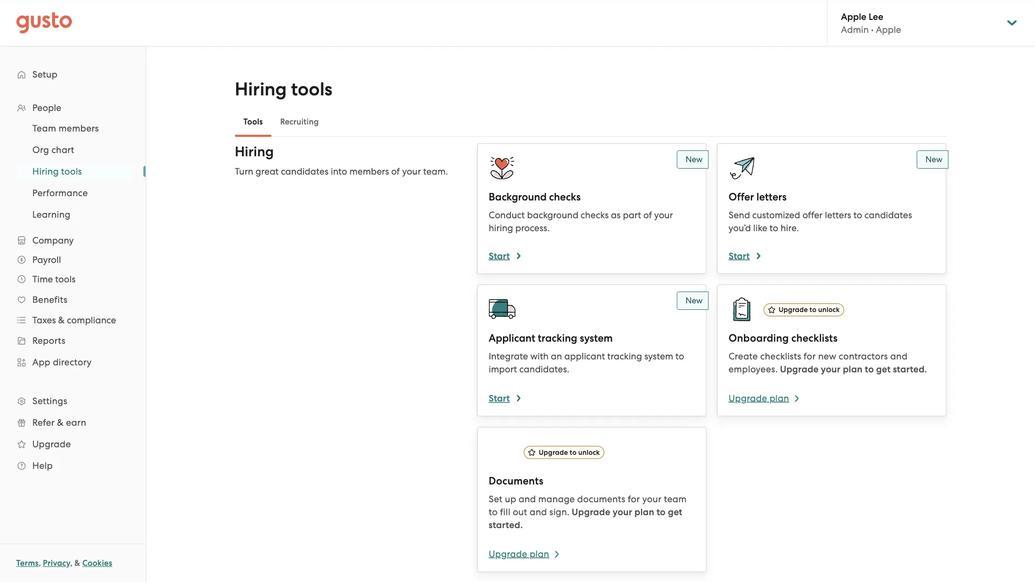 Task type: vqa. For each thing, say whether or not it's contained in the screenshot.
an
yes



Task type: locate. For each thing, give the bounding box(es) containing it.
members right into
[[350, 166, 389, 177]]

0 vertical spatial upgrade to unlock
[[779, 306, 840, 314]]

2 vertical spatial tools
[[55, 274, 76, 285]]

& left cookies button
[[74, 559, 80, 569]]

0 horizontal spatial get
[[668, 507, 683, 518]]

0 horizontal spatial for
[[628, 494, 640, 505]]

1 vertical spatial get
[[668, 507, 683, 518]]

1 horizontal spatial hiring tools
[[235, 78, 333, 100]]

tracking right applicant
[[608, 351, 642, 362]]

1 vertical spatial of
[[644, 210, 652, 221]]

letters inside 'send customized offer letters to candidates you'd like to hire.'
[[825, 210, 852, 221]]

upgrade inside 'gusto navigation' element
[[32, 439, 71, 450]]

upgrade down new
[[781, 364, 819, 375]]

terms , privacy , & cookies
[[16, 559, 112, 569]]

like
[[754, 223, 768, 234]]

0 vertical spatial unlock
[[819, 306, 840, 314]]

an
[[551, 351, 562, 362]]

1 horizontal spatial system
[[645, 351, 674, 362]]

0 horizontal spatial tracking
[[538, 332, 578, 345]]

1 vertical spatial hiring
[[235, 144, 274, 160]]

1 vertical spatial &
[[57, 418, 64, 428]]

with
[[531, 351, 549, 362]]

1 horizontal spatial candidates
[[865, 210, 913, 221]]

start down you'd at the top of page
[[729, 251, 750, 262]]

letters right offer
[[825, 210, 852, 221]]

1 horizontal spatial started.
[[894, 364, 928, 375]]

setup link
[[11, 65, 135, 84]]

get for documents
[[668, 507, 683, 518]]

new
[[686, 155, 703, 164], [926, 155, 943, 164], [686, 296, 703, 306]]

& inside taxes & compliance dropdown button
[[58, 315, 65, 326]]

upgrade link
[[11, 435, 135, 454]]

0 vertical spatial started.
[[894, 364, 928, 375]]

1 horizontal spatial of
[[644, 210, 652, 221]]

2 list from the top
[[0, 118, 146, 225]]

0 vertical spatial get
[[877, 364, 891, 375]]

1 vertical spatial unlock
[[579, 448, 600, 457]]

started.
[[894, 364, 928, 375], [489, 520, 523, 531]]

team
[[32, 123, 56, 134]]

apple up admin
[[842, 11, 867, 22]]

0 horizontal spatial members
[[59, 123, 99, 134]]

1 vertical spatial and
[[519, 494, 536, 505]]

apple right •
[[876, 24, 902, 35]]

start down hiring
[[489, 251, 510, 262]]

create checklists for new contractors and employees.
[[729, 351, 908, 375]]

0 horizontal spatial started.
[[489, 520, 523, 531]]

part
[[623, 210, 642, 221]]

& for earn
[[57, 418, 64, 428]]

hiring tools up recruiting on the left top of the page
[[235, 78, 333, 100]]

plan
[[843, 364, 863, 375], [770, 393, 790, 404], [635, 507, 655, 518], [530, 549, 550, 560]]

learning link
[[19, 205, 135, 224]]

and right 'contractors'
[[891, 351, 908, 362]]

send customized offer letters to candidates you'd like to hire.
[[729, 210, 913, 234]]

0 horizontal spatial upgrade your plan to get started.
[[489, 507, 683, 531]]

as
[[611, 210, 621, 221]]

checklists down onboarding checklists
[[761, 351, 802, 362]]

set up and manage documents for your team to fill out and sign.
[[489, 494, 687, 518]]

upgrade your plan to get started. for documents
[[489, 507, 683, 531]]

out
[[513, 507, 528, 518]]

create
[[729, 351, 758, 362]]

upgrade down documents
[[572, 507, 611, 518]]

members
[[59, 123, 99, 134], [350, 166, 389, 177]]

and right out
[[530, 507, 547, 518]]

0 vertical spatial upgrade plan
[[729, 393, 790, 404]]

0 vertical spatial upgrade your plan to get started.
[[778, 364, 928, 375]]

to inside upgrade your plan to get started.
[[657, 507, 666, 518]]

1 horizontal spatial ,
[[70, 559, 72, 569]]

tools
[[244, 117, 263, 127]]

hiring
[[235, 78, 287, 100], [235, 144, 274, 160], [32, 166, 59, 177]]

tools down 'payroll' dropdown button on the left of the page
[[55, 274, 76, 285]]

& right taxes
[[58, 315, 65, 326]]

hiring down 'org'
[[32, 166, 59, 177]]

1 vertical spatial started.
[[489, 520, 523, 531]]

1 vertical spatial checklists
[[761, 351, 802, 362]]

1 list from the top
[[0, 98, 146, 477]]

checks left as
[[581, 210, 609, 221]]

upgrade plan down out
[[489, 549, 550, 560]]

your
[[402, 166, 421, 177], [655, 210, 674, 221], [821, 364, 841, 375], [643, 494, 662, 505], [613, 507, 633, 518]]

0 vertical spatial checklists
[[792, 332, 838, 345]]

hiring up turn
[[235, 144, 274, 160]]

earn
[[66, 418, 86, 428]]

sign.
[[550, 507, 570, 518]]

& left "earn"
[[57, 418, 64, 428]]

start for offer letters
[[729, 251, 750, 262]]

1 vertical spatial for
[[628, 494, 640, 505]]

1 vertical spatial upgrade your plan to get started.
[[489, 507, 683, 531]]

0 horizontal spatial of
[[392, 166, 400, 177]]

upgrade plan for onboarding checklists
[[729, 393, 790, 404]]

list
[[0, 98, 146, 477], [0, 118, 146, 225]]

0 horizontal spatial hiring tools
[[32, 166, 82, 177]]

1 vertical spatial candidates
[[865, 210, 913, 221]]

contractors
[[839, 351, 888, 362]]

your for set up and manage documents for your team to fill out and sign.
[[643, 494, 662, 505]]

reports
[[32, 336, 66, 346]]

tools up the recruiting button
[[291, 78, 333, 100]]

app directory
[[32, 357, 92, 368]]

upgrade your plan to get started. down 'contractors'
[[778, 364, 928, 375]]

0 vertical spatial tracking
[[538, 332, 578, 345]]

1 horizontal spatial upgrade your plan to get started.
[[778, 364, 928, 375]]

hiring up the tools button
[[235, 78, 287, 100]]

0 horizontal spatial apple
[[842, 11, 867, 22]]

checks up background
[[549, 191, 581, 203]]

, left privacy link
[[39, 559, 41, 569]]

0 horizontal spatial system
[[580, 332, 613, 345]]

and up out
[[519, 494, 536, 505]]

tools up performance link
[[61, 166, 82, 177]]

tracking
[[538, 332, 578, 345], [608, 351, 642, 362]]

of inside conduct background checks as part of your hiring process.
[[644, 210, 652, 221]]

for left new
[[804, 351, 816, 362]]

your down documents
[[613, 507, 633, 518]]

of right part
[[644, 210, 652, 221]]

to inside integrate with an applicant tracking system to import candidates.
[[676, 351, 685, 362]]

1 vertical spatial tracking
[[608, 351, 642, 362]]

upgrade down employees.
[[729, 393, 768, 404]]

•
[[872, 24, 874, 35]]

payroll button
[[11, 250, 135, 270]]

1 vertical spatial upgrade to unlock
[[539, 448, 600, 457]]

2 vertical spatial hiring
[[32, 166, 59, 177]]

terms link
[[16, 559, 39, 569]]

0 vertical spatial &
[[58, 315, 65, 326]]

checks
[[549, 191, 581, 203], [581, 210, 609, 221]]

upgrade plan
[[729, 393, 790, 404], [489, 549, 550, 560]]

,
[[39, 559, 41, 569], [70, 559, 72, 569]]

and inside create checklists for new contractors and employees.
[[891, 351, 908, 362]]

1 horizontal spatial apple
[[876, 24, 902, 35]]

start
[[489, 251, 510, 262], [729, 251, 750, 262], [489, 393, 510, 404]]

& inside the refer & earn link
[[57, 418, 64, 428]]

0 horizontal spatial upgrade plan
[[489, 549, 550, 560]]

new for offer letters
[[926, 155, 943, 164]]

0 vertical spatial candidates
[[281, 166, 329, 177]]

0 vertical spatial of
[[392, 166, 400, 177]]

your left team.
[[402, 166, 421, 177]]

0 vertical spatial system
[[580, 332, 613, 345]]

0 vertical spatial hiring tools
[[235, 78, 333, 100]]

1 horizontal spatial upgrade plan
[[729, 393, 790, 404]]

1 vertical spatial checks
[[581, 210, 609, 221]]

0 vertical spatial members
[[59, 123, 99, 134]]

1 vertical spatial letters
[[825, 210, 852, 221]]

of
[[392, 166, 400, 177], [644, 210, 652, 221]]

up
[[505, 494, 517, 505]]

upgrade to unlock up onboarding checklists
[[779, 306, 840, 314]]

hiring tools up performance
[[32, 166, 82, 177]]

0 vertical spatial tools
[[291, 78, 333, 100]]

checklists up new
[[792, 332, 838, 345]]

&
[[58, 315, 65, 326], [57, 418, 64, 428], [74, 559, 80, 569]]

1 horizontal spatial upgrade to unlock
[[779, 306, 840, 314]]

1 horizontal spatial for
[[804, 351, 816, 362]]

performance
[[32, 188, 88, 199]]

your inside set up and manage documents for your team to fill out and sign.
[[643, 494, 662, 505]]

0 vertical spatial for
[[804, 351, 816, 362]]

upgrade your plan to get started. down documents
[[489, 507, 683, 531]]

upgrade plan down employees.
[[729, 393, 790, 404]]

start down import at the bottom of the page
[[489, 393, 510, 404]]

get
[[877, 364, 891, 375], [668, 507, 683, 518]]

apple
[[842, 11, 867, 22], [876, 24, 902, 35]]

benefits link
[[11, 290, 135, 310]]

1 vertical spatial system
[[645, 351, 674, 362]]

1 horizontal spatial tracking
[[608, 351, 642, 362]]

unlock up new
[[819, 306, 840, 314]]

get down team
[[668, 507, 683, 518]]

0 horizontal spatial ,
[[39, 559, 41, 569]]

onboarding
[[729, 332, 789, 345]]

upgrade to unlock up manage
[[539, 448, 600, 457]]

1 vertical spatial upgrade plan
[[489, 549, 550, 560]]

your right part
[[655, 210, 674, 221]]

1 horizontal spatial letters
[[825, 210, 852, 221]]

to inside set up and manage documents for your team to fill out and sign.
[[489, 507, 498, 518]]

for right documents
[[628, 494, 640, 505]]

unlock
[[819, 306, 840, 314], [579, 448, 600, 457]]

1 horizontal spatial unlock
[[819, 306, 840, 314]]

1 horizontal spatial get
[[877, 364, 891, 375]]

lee
[[869, 11, 884, 22]]

letters up customized
[[757, 191, 787, 203]]

1 horizontal spatial members
[[350, 166, 389, 177]]

0 vertical spatial letters
[[757, 191, 787, 203]]

settings
[[32, 396, 67, 407]]

unlock up documents
[[579, 448, 600, 457]]

people button
[[11, 98, 135, 118]]

get down 'contractors'
[[877, 364, 891, 375]]

and
[[891, 351, 908, 362], [519, 494, 536, 505], [530, 507, 547, 518]]

for
[[804, 351, 816, 362], [628, 494, 640, 505]]

checklists inside create checklists for new contractors and employees.
[[761, 351, 802, 362]]

0 vertical spatial and
[[891, 351, 908, 362]]

1 vertical spatial hiring tools
[[32, 166, 82, 177]]

0 horizontal spatial letters
[[757, 191, 787, 203]]

your inside conduct background checks as part of your hiring process.
[[655, 210, 674, 221]]

members down people dropdown button
[[59, 123, 99, 134]]

apple lee admin • apple
[[842, 11, 902, 35]]

system
[[580, 332, 613, 345], [645, 351, 674, 362]]

, left cookies button
[[70, 559, 72, 569]]

of left team.
[[392, 166, 400, 177]]

upgrade
[[779, 306, 808, 314], [781, 364, 819, 375], [729, 393, 768, 404], [32, 439, 71, 450], [539, 448, 568, 457], [572, 507, 611, 518], [489, 549, 528, 560]]

upgrade down refer & earn
[[32, 439, 71, 450]]

checks inside conduct background checks as part of your hiring process.
[[581, 210, 609, 221]]

get for onboarding checklists
[[877, 364, 891, 375]]

taxes & compliance button
[[11, 311, 135, 330]]

candidates inside 'send customized offer letters to candidates you'd like to hire.'
[[865, 210, 913, 221]]

set
[[489, 494, 503, 505]]

hiring tools inside list
[[32, 166, 82, 177]]

of for members
[[392, 166, 400, 177]]

letters
[[757, 191, 787, 203], [825, 210, 852, 221]]

checklists for onboarding
[[792, 332, 838, 345]]

your left team
[[643, 494, 662, 505]]

tracking inside integrate with an applicant tracking system to import candidates.
[[608, 351, 642, 362]]

tracking up an
[[538, 332, 578, 345]]

0 vertical spatial apple
[[842, 11, 867, 22]]

1 vertical spatial members
[[350, 166, 389, 177]]

0 horizontal spatial candidates
[[281, 166, 329, 177]]



Task type: describe. For each thing, give the bounding box(es) containing it.
import
[[489, 364, 517, 375]]

2 vertical spatial and
[[530, 507, 547, 518]]

compliance
[[67, 315, 116, 326]]

process.
[[516, 223, 550, 234]]

directory
[[53, 357, 92, 368]]

recruiting button
[[272, 109, 328, 135]]

settings link
[[11, 392, 135, 411]]

cookies
[[82, 559, 112, 569]]

applicant
[[489, 332, 536, 345]]

integrate
[[489, 351, 528, 362]]

for inside set up and manage documents for your team to fill out and sign.
[[628, 494, 640, 505]]

turn
[[235, 166, 253, 177]]

offer
[[729, 191, 755, 203]]

0 vertical spatial checks
[[549, 191, 581, 203]]

plan inside upgrade your plan to get started.
[[635, 507, 655, 518]]

candidates.
[[520, 364, 570, 375]]

integrate with an applicant tracking system to import candidates.
[[489, 351, 685, 375]]

company button
[[11, 231, 135, 250]]

start for applicant tracking system
[[489, 393, 510, 404]]

offer
[[803, 210, 823, 221]]

1 vertical spatial tools
[[61, 166, 82, 177]]

privacy
[[43, 559, 70, 569]]

documents
[[578, 494, 626, 505]]

1 , from the left
[[39, 559, 41, 569]]

org chart link
[[19, 140, 135, 160]]

background
[[489, 191, 547, 203]]

start for background checks
[[489, 251, 510, 262]]

onboarding checklists
[[729, 332, 838, 345]]

background checks
[[489, 191, 581, 203]]

you'd
[[729, 223, 751, 234]]

help
[[32, 461, 53, 471]]

list containing people
[[0, 98, 146, 477]]

your for turn great candidates into members of your team.
[[402, 166, 421, 177]]

benefits
[[32, 295, 67, 305]]

hiring
[[489, 223, 513, 234]]

2 vertical spatial &
[[74, 559, 80, 569]]

people
[[32, 102, 61, 113]]

great
[[256, 166, 279, 177]]

fill
[[500, 507, 511, 518]]

terms
[[16, 559, 39, 569]]

hiring tools link
[[19, 162, 135, 181]]

reports link
[[11, 331, 135, 351]]

admin
[[842, 24, 869, 35]]

gusto navigation element
[[0, 46, 146, 494]]

conduct background checks as part of your hiring process.
[[489, 210, 674, 234]]

taxes & compliance
[[32, 315, 116, 326]]

refer
[[32, 418, 55, 428]]

applicant tracking system
[[489, 332, 613, 345]]

refer & earn link
[[11, 413, 135, 433]]

privacy link
[[43, 559, 70, 569]]

new for applicant tracking system
[[686, 296, 703, 306]]

team.
[[423, 166, 448, 177]]

upgrade up manage
[[539, 448, 568, 457]]

new for background checks
[[686, 155, 703, 164]]

of for part
[[644, 210, 652, 221]]

send
[[729, 210, 751, 221]]

employees.
[[729, 364, 778, 375]]

payroll
[[32, 255, 61, 265]]

home image
[[16, 12, 72, 34]]

0 horizontal spatial unlock
[[579, 448, 600, 457]]

conduct
[[489, 210, 525, 221]]

system inside integrate with an applicant tracking system to import candidates.
[[645, 351, 674, 362]]

team
[[664, 494, 687, 505]]

your for conduct background checks as part of your hiring process.
[[655, 210, 674, 221]]

time tools
[[32, 274, 76, 285]]

new
[[819, 351, 837, 362]]

tools inside dropdown button
[[55, 274, 76, 285]]

app directory link
[[11, 353, 135, 372]]

tools button
[[235, 109, 272, 135]]

upgrade plan for documents
[[489, 549, 550, 560]]

learning
[[32, 209, 71, 220]]

refer & earn
[[32, 418, 86, 428]]

upgrade up onboarding checklists
[[779, 306, 808, 314]]

& for compliance
[[58, 315, 65, 326]]

0 vertical spatial hiring
[[235, 78, 287, 100]]

upgrade down fill
[[489, 549, 528, 560]]

taxes
[[32, 315, 56, 326]]

turn great candidates into members of your team.
[[235, 166, 448, 177]]

cookies button
[[82, 557, 112, 570]]

company
[[32, 235, 74, 246]]

documents
[[489, 475, 544, 487]]

time tools button
[[11, 270, 135, 289]]

background
[[527, 210, 579, 221]]

1 vertical spatial apple
[[876, 24, 902, 35]]

chart
[[51, 145, 74, 155]]

org
[[32, 145, 49, 155]]

hiring tools tab list
[[235, 107, 947, 137]]

time
[[32, 274, 53, 285]]

recruiting
[[280, 117, 319, 127]]

0 horizontal spatial upgrade to unlock
[[539, 448, 600, 457]]

customized
[[753, 210, 801, 221]]

performance link
[[19, 183, 135, 203]]

app
[[32, 357, 50, 368]]

2 , from the left
[[70, 559, 72, 569]]

applicant
[[565, 351, 605, 362]]

org chart
[[32, 145, 74, 155]]

list containing team members
[[0, 118, 146, 225]]

started. for documents
[[489, 520, 523, 531]]

hire.
[[781, 223, 799, 234]]

hiring inside list
[[32, 166, 59, 177]]

your inside upgrade your plan to get started.
[[613, 507, 633, 518]]

upgrade your plan to get started. for onboarding checklists
[[778, 364, 928, 375]]

started. for onboarding checklists
[[894, 364, 928, 375]]

manage
[[539, 494, 575, 505]]

offer letters
[[729, 191, 787, 203]]

help link
[[11, 456, 135, 476]]

team members
[[32, 123, 99, 134]]

for inside create checklists for new contractors and employees.
[[804, 351, 816, 362]]

into
[[331, 166, 347, 177]]

members inside 'gusto navigation' element
[[59, 123, 99, 134]]

setup
[[32, 69, 58, 80]]

your down new
[[821, 364, 841, 375]]

checklists for create
[[761, 351, 802, 362]]



